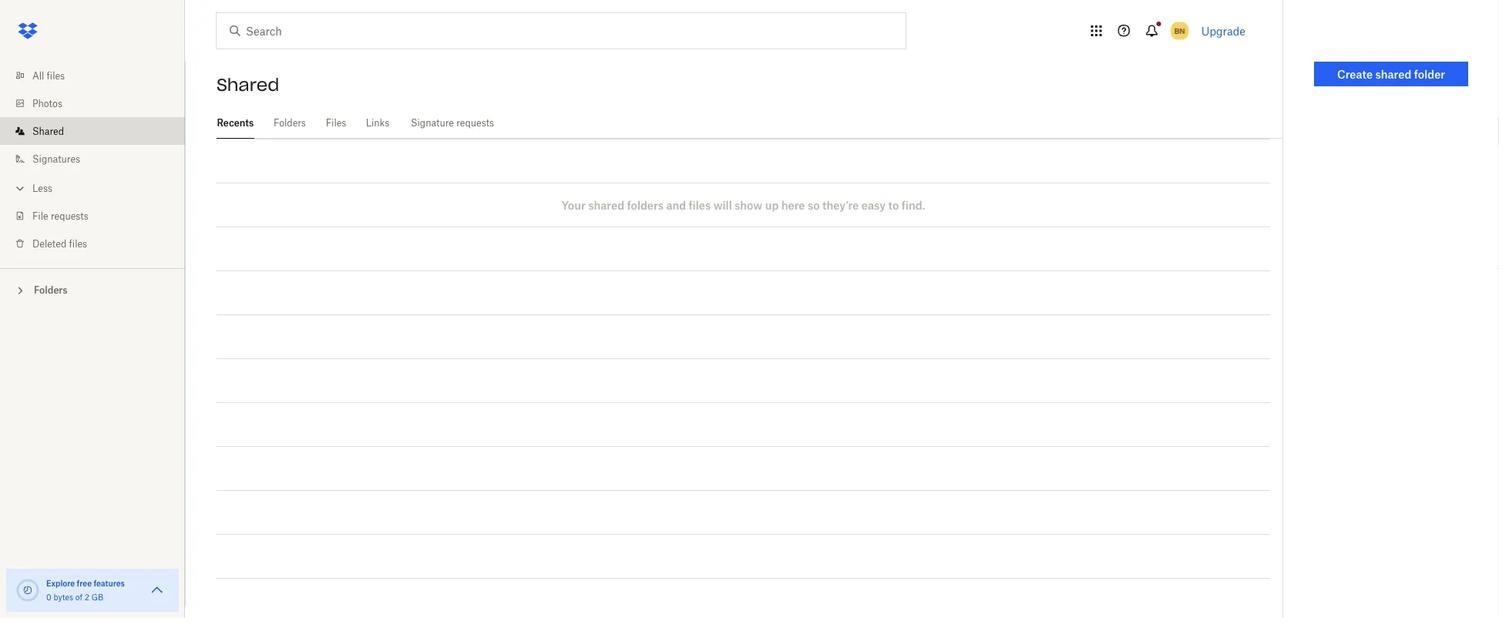 Task type: vqa. For each thing, say whether or not it's contained in the screenshot.
Add your thoughts image
no



Task type: describe. For each thing, give the bounding box(es) containing it.
gb
[[91, 593, 103, 602]]

folders inside button
[[34, 285, 68, 296]]

explore
[[46, 579, 75, 588]]

folders button
[[0, 278, 185, 301]]

signatures link
[[12, 145, 185, 173]]

will
[[714, 199, 732, 212]]

folders link
[[273, 108, 307, 136]]

bn
[[1175, 26, 1186, 35]]

shared for create
[[1376, 67, 1412, 81]]

files
[[326, 117, 347, 129]]

and
[[667, 199, 686, 212]]

2
[[85, 593, 89, 602]]

bn button
[[1168, 19, 1193, 43]]

1 vertical spatial files
[[689, 199, 711, 212]]

list containing all files
[[0, 52, 185, 268]]

1 horizontal spatial shared
[[217, 74, 279, 96]]

all
[[32, 70, 44, 81]]

explore free features 0 bytes of 2 gb
[[46, 579, 125, 602]]

signature requests
[[411, 117, 494, 129]]

requests for file requests
[[51, 210, 89, 222]]

file requests
[[32, 210, 89, 222]]

signatures
[[32, 153, 80, 165]]

files link
[[325, 108, 347, 136]]

folders
[[627, 199, 664, 212]]

dropbox image
[[12, 15, 43, 46]]

here
[[782, 199, 805, 212]]

files for deleted files
[[69, 238, 87, 249]]

all files link
[[12, 62, 185, 89]]

to
[[889, 199, 899, 212]]

less image
[[12, 181, 28, 196]]

quota usage element
[[15, 578, 40, 603]]

create
[[1338, 67, 1373, 81]]

shared list item
[[0, 117, 185, 145]]

upgrade
[[1202, 24, 1246, 37]]

your shared folders and files will show up here so they're easy to find.
[[562, 199, 926, 212]]

links
[[366, 117, 390, 129]]

recents
[[217, 117, 254, 129]]

folder
[[1415, 67, 1446, 81]]

less
[[32, 182, 52, 194]]

files for all files
[[47, 70, 65, 81]]

deleted files link
[[12, 230, 185, 258]]

all files
[[32, 70, 65, 81]]

create shared folder
[[1338, 67, 1446, 81]]

upgrade link
[[1202, 24, 1246, 37]]

file
[[32, 210, 48, 222]]



Task type: locate. For each thing, give the bounding box(es) containing it.
shared inside button
[[1376, 67, 1412, 81]]

list
[[0, 52, 185, 268]]

shared for your
[[589, 199, 625, 212]]

requests
[[457, 117, 494, 129], [51, 210, 89, 222]]

they're
[[823, 199, 859, 212]]

create shared folder button
[[1315, 62, 1469, 86]]

0 vertical spatial folders
[[274, 117, 306, 129]]

0 horizontal spatial folders
[[34, 285, 68, 296]]

photos link
[[12, 89, 185, 117]]

shared link
[[12, 117, 185, 145]]

1 vertical spatial requests
[[51, 210, 89, 222]]

0 horizontal spatial shared
[[32, 125, 64, 137]]

0 vertical spatial shared
[[1376, 67, 1412, 81]]

1 horizontal spatial files
[[69, 238, 87, 249]]

requests for signature requests
[[457, 117, 494, 129]]

0 horizontal spatial requests
[[51, 210, 89, 222]]

shared left folder
[[1376, 67, 1412, 81]]

folders
[[274, 117, 306, 129], [34, 285, 68, 296]]

up
[[765, 199, 779, 212]]

links link
[[366, 108, 390, 136]]

shared right the 'your'
[[589, 199, 625, 212]]

0 horizontal spatial shared
[[589, 199, 625, 212]]

shared down photos
[[32, 125, 64, 137]]

show
[[735, 199, 763, 212]]

shared
[[1376, 67, 1412, 81], [589, 199, 625, 212]]

signature requests link
[[409, 108, 497, 136]]

folders left files
[[274, 117, 306, 129]]

1 vertical spatial folders
[[34, 285, 68, 296]]

files
[[47, 70, 65, 81], [689, 199, 711, 212], [69, 238, 87, 249]]

easy
[[862, 199, 886, 212]]

tab list
[[217, 108, 1283, 139]]

requests right the signature
[[457, 117, 494, 129]]

files left 'will'
[[689, 199, 711, 212]]

1 horizontal spatial folders
[[274, 117, 306, 129]]

1 vertical spatial shared
[[589, 199, 625, 212]]

2 horizontal spatial files
[[689, 199, 711, 212]]

deleted files
[[32, 238, 87, 249]]

signature
[[411, 117, 454, 129]]

deleted
[[32, 238, 67, 249]]

bytes
[[54, 593, 73, 602]]

0 vertical spatial files
[[47, 70, 65, 81]]

find.
[[902, 199, 926, 212]]

shared
[[217, 74, 279, 96], [32, 125, 64, 137]]

requests right file at the left top
[[51, 210, 89, 222]]

folders inside tab list
[[274, 117, 306, 129]]

free
[[77, 579, 92, 588]]

shared up the 'recents' link
[[217, 74, 279, 96]]

shared inside list item
[[32, 125, 64, 137]]

file requests link
[[12, 202, 185, 230]]

tab list containing recents
[[217, 108, 1283, 139]]

recents link
[[217, 108, 254, 136]]

0 horizontal spatial files
[[47, 70, 65, 81]]

files inside "link"
[[69, 238, 87, 249]]

0 vertical spatial requests
[[457, 117, 494, 129]]

requests inside 'list'
[[51, 210, 89, 222]]

photos
[[32, 98, 62, 109]]

files right all
[[47, 70, 65, 81]]

1 horizontal spatial requests
[[457, 117, 494, 129]]

1 vertical spatial shared
[[32, 125, 64, 137]]

so
[[808, 199, 820, 212]]

2 vertical spatial files
[[69, 238, 87, 249]]

files right the deleted on the top of page
[[69, 238, 87, 249]]

1 horizontal spatial shared
[[1376, 67, 1412, 81]]

Search in folder "Dropbox" text field
[[246, 22, 874, 39]]

0
[[46, 593, 51, 602]]

of
[[75, 593, 83, 602]]

0 vertical spatial shared
[[217, 74, 279, 96]]

folders down the deleted on the top of page
[[34, 285, 68, 296]]

features
[[94, 579, 125, 588]]

your
[[562, 199, 586, 212]]



